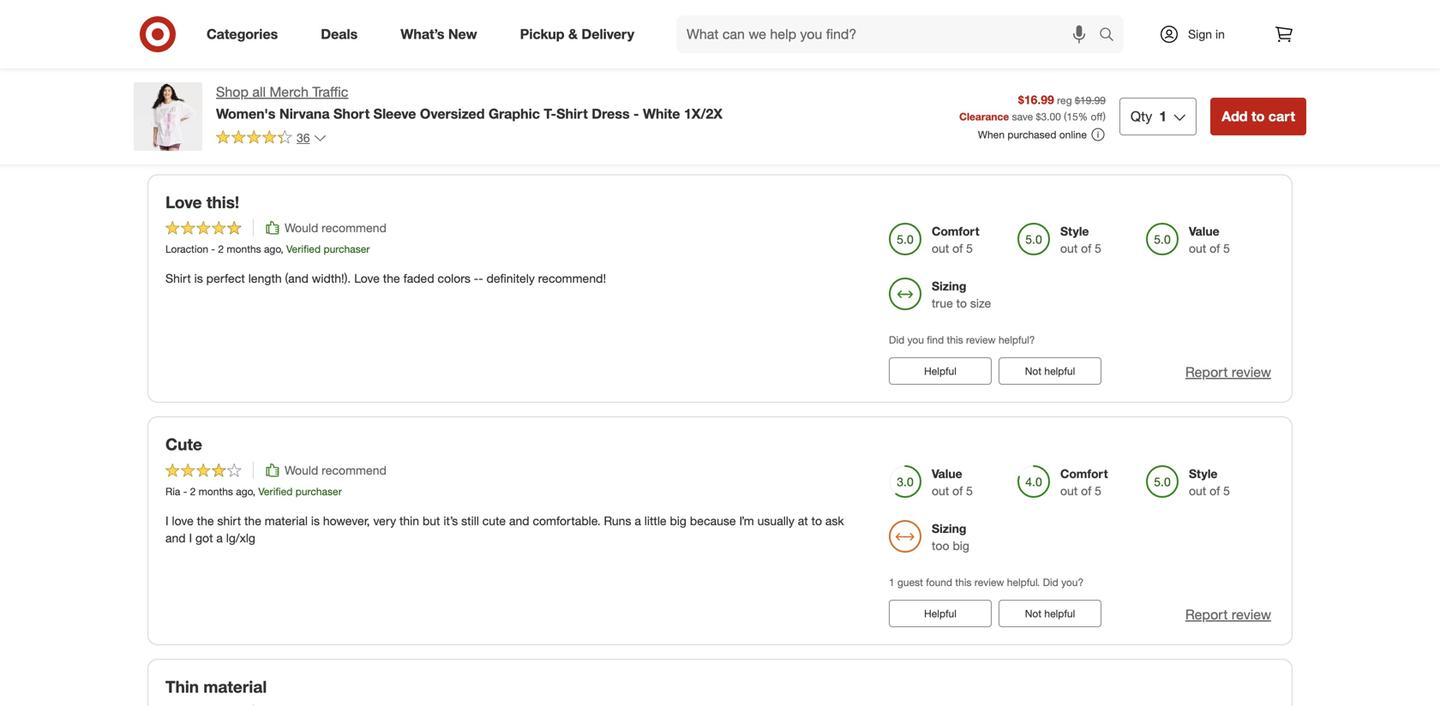 Task type: locate. For each thing, give the bounding box(es) containing it.
to right at on the right of the page
[[812, 514, 822, 529]]

save
[[1012, 110, 1033, 123]]

0 horizontal spatial did
[[889, 334, 905, 346]]

out
[[932, 241, 949, 256], [1061, 241, 1078, 256], [1189, 241, 1207, 256], [932, 484, 949, 499], [1061, 484, 1078, 499], [1189, 484, 1207, 499]]

off
[[1091, 110, 1103, 123]]

1 horizontal spatial ago
[[264, 243, 281, 256]]

this!
[[206, 192, 239, 212]]

shop all merch traffic women's nirvana short sleeve oversized graphic t-shirt dress - white 1x/2x
[[216, 84, 723, 122]]

sign
[[1188, 27, 1212, 42]]

not helpful button down "you?" on the bottom
[[999, 600, 1102, 628]]

0 horizontal spatial ,
[[253, 485, 256, 498]]

is
[[194, 271, 203, 286], [311, 514, 320, 529]]

shirt
[[217, 514, 241, 529]]

0 vertical spatial comfort
[[932, 224, 980, 239]]

0 vertical spatial helpful
[[1045, 365, 1075, 378]]

0 horizontal spatial style out of 5
[[1061, 224, 1102, 256]]

2 report from the top
[[1186, 607, 1228, 623]]

1 vertical spatial value out of 5
[[932, 466, 973, 499]]

sizing up the too
[[932, 521, 967, 536]]

0 vertical spatial a
[[635, 514, 641, 529]]

1 vertical spatial report
[[1186, 607, 1228, 623]]

,
[[281, 243, 284, 256], [253, 485, 256, 498]]

sign in link
[[1145, 15, 1252, 53]]

months for cute
[[199, 485, 233, 498]]

sizing for love this!
[[932, 279, 967, 294]]

ago up shirt
[[236, 485, 253, 498]]

2 not helpful from the top
[[1025, 608, 1075, 620]]

to left size at the top right of the page
[[957, 296, 967, 311]]

to
[[1252, 108, 1265, 125], [957, 296, 967, 311], [812, 514, 822, 529]]

1 vertical spatial is
[[311, 514, 320, 529]]

1 vertical spatial comfort
[[1061, 466, 1108, 481]]

0 horizontal spatial comfort out of 5
[[932, 224, 980, 256]]

0 vertical spatial 1
[[1159, 108, 1167, 125]]

2 helpful from the top
[[1045, 608, 1075, 620]]

helpful
[[924, 365, 957, 378], [924, 608, 957, 620]]

36
[[297, 130, 310, 145]]

categories link
[[192, 15, 299, 53]]

1 vertical spatial material
[[203, 677, 267, 697]]

not down the helpful.
[[1025, 608, 1042, 620]]

1 vertical spatial ,
[[253, 485, 256, 498]]

i left the love
[[165, 514, 169, 529]]

1 vertical spatial report review
[[1186, 607, 1272, 623]]

this right find
[[947, 334, 963, 346]]

would
[[285, 220, 318, 235], [285, 463, 318, 478]]

at
[[798, 514, 808, 529]]

months up shirt
[[199, 485, 233, 498]]

purchaser
[[324, 243, 370, 256], [296, 485, 342, 498]]

not for love this!
[[1025, 365, 1042, 378]]

material right thin
[[203, 677, 267, 697]]

1 sizing from the top
[[932, 279, 967, 294]]

ago
[[264, 243, 281, 256], [236, 485, 253, 498]]

0 vertical spatial and
[[509, 514, 530, 529]]

2 report review from the top
[[1186, 607, 1272, 623]]

1 vertical spatial and
[[165, 531, 186, 546]]

1
[[1159, 108, 1167, 125], [889, 576, 895, 589]]

1 horizontal spatial love
[[354, 271, 380, 286]]

0 horizontal spatial style
[[1061, 224, 1089, 239]]

0 vertical spatial purchaser
[[324, 243, 370, 256]]

purchased
[[1008, 128, 1057, 141]]

not helpful button for cute
[[999, 600, 1102, 628]]

1 vertical spatial months
[[199, 485, 233, 498]]

1 helpful from the top
[[924, 365, 957, 378]]

0 vertical spatial to
[[1252, 108, 1265, 125]]

1 vertical spatial not
[[1025, 608, 1042, 620]]

the up got
[[197, 514, 214, 529]]

helpful button down find
[[889, 358, 992, 385]]

0 vertical spatial ago
[[264, 243, 281, 256]]

1 vertical spatial report review button
[[1186, 605, 1272, 625]]

would for love this!
[[285, 220, 318, 235]]

2 helpful from the top
[[924, 608, 957, 620]]

style out of 5
[[1061, 224, 1102, 256], [1189, 466, 1230, 499]]

love right width!).
[[354, 271, 380, 286]]

1 horizontal spatial 1
[[1159, 108, 1167, 125]]

, up length
[[281, 243, 284, 256]]

would recommend up width!).
[[285, 220, 387, 235]]

pickup & delivery
[[520, 26, 635, 43]]

ago for cute
[[236, 485, 253, 498]]

0 horizontal spatial value
[[932, 466, 963, 481]]

1 horizontal spatial big
[[953, 538, 970, 553]]

purchaser up however,
[[296, 485, 342, 498]]

a left little
[[635, 514, 641, 529]]

-
[[634, 105, 639, 122], [211, 243, 215, 256], [474, 271, 479, 286], [479, 271, 483, 286], [183, 485, 187, 498]]

1 vertical spatial 2
[[190, 485, 196, 498]]

0 vertical spatial helpful button
[[889, 358, 992, 385]]

not helpful button
[[999, 358, 1102, 385], [999, 600, 1102, 628]]

, for cute
[[253, 485, 256, 498]]

0 horizontal spatial to
[[812, 514, 822, 529]]

1 helpful button from the top
[[889, 358, 992, 385]]

material down ria - 2 months ago , verified purchaser
[[265, 514, 308, 529]]

1 horizontal spatial ,
[[281, 243, 284, 256]]

5
[[966, 241, 973, 256], [1095, 241, 1102, 256], [1224, 241, 1230, 256], [966, 484, 973, 499], [1095, 484, 1102, 499], [1224, 484, 1230, 499]]

helpful button for love this!
[[889, 358, 992, 385]]

1 report review from the top
[[1186, 364, 1272, 381]]

2
[[218, 243, 224, 256], [190, 485, 196, 498]]

cart
[[1269, 108, 1296, 125]]

1 vertical spatial would recommend
[[285, 463, 387, 478]]

report for love this!
[[1186, 364, 1228, 381]]

months
[[227, 243, 261, 256], [199, 485, 233, 498]]

, up lg/xlg on the left of page
[[253, 485, 256, 498]]

0 horizontal spatial big
[[670, 514, 687, 529]]

1 horizontal spatial a
[[635, 514, 641, 529]]

0 horizontal spatial and
[[165, 531, 186, 546]]

not helpful down "you?" on the bottom
[[1025, 608, 1075, 620]]

1 horizontal spatial to
[[957, 296, 967, 311]]

months for love this!
[[227, 243, 261, 256]]

love this!
[[165, 192, 239, 212]]

0 horizontal spatial comfort
[[932, 224, 980, 239]]

1 report from the top
[[1186, 364, 1228, 381]]

the
[[383, 271, 400, 286], [197, 514, 214, 529], [244, 514, 261, 529]]

sizing
[[932, 279, 967, 294], [932, 521, 967, 536]]

big right little
[[670, 514, 687, 529]]

and right the cute at the left of the page
[[509, 514, 530, 529]]

sizing too big
[[932, 521, 970, 553]]

not helpful for love this!
[[1025, 365, 1075, 378]]

big right the too
[[953, 538, 970, 553]]

1 horizontal spatial the
[[244, 514, 261, 529]]

0 vertical spatial material
[[265, 514, 308, 529]]

and down the love
[[165, 531, 186, 546]]

with
[[1180, 52, 1207, 68]]

1 horizontal spatial is
[[311, 514, 320, 529]]

1 would from the top
[[285, 220, 318, 235]]

qty
[[1131, 108, 1153, 125]]

2 right ria
[[190, 485, 196, 498]]

1 vertical spatial helpful button
[[889, 600, 992, 628]]

0 vertical spatial ,
[[281, 243, 284, 256]]

0 vertical spatial is
[[194, 271, 203, 286]]

1 vertical spatial not helpful
[[1025, 608, 1075, 620]]

would recommend
[[285, 220, 387, 235], [285, 463, 387, 478]]

not helpful button down helpful?
[[999, 358, 1102, 385]]

when
[[978, 128, 1005, 141]]

0 vertical spatial sizing
[[932, 279, 967, 294]]

not down helpful?
[[1025, 365, 1042, 378]]

2 sizing from the top
[[932, 521, 967, 536]]

1 vertical spatial recommend
[[322, 463, 387, 478]]

shirt is perfect length (and width!). love the faded colors -- definitely recommend!
[[165, 271, 606, 286]]

add to cart button
[[1211, 98, 1307, 135]]

1 helpful from the top
[[1045, 365, 1075, 378]]

love
[[165, 192, 202, 212], [354, 271, 380, 286]]

1 vertical spatial comfort out of 5
[[1061, 466, 1108, 499]]

recommend for love this!
[[322, 220, 387, 235]]

big inside i love the shirt the material is however, very thin but it's still cute and comfortable. runs a little big because i'm usually at to ask and i got a lg/xlg
[[670, 514, 687, 529]]

0 vertical spatial style
[[1061, 224, 1089, 239]]

1 horizontal spatial style out of 5
[[1189, 466, 1230, 499]]

0 vertical spatial months
[[227, 243, 261, 256]]

1 vertical spatial ago
[[236, 485, 253, 498]]

0 vertical spatial not
[[1025, 365, 1042, 378]]

1 not helpful button from the top
[[999, 358, 1102, 385]]

2 not from the top
[[1025, 608, 1042, 620]]

would recommend up however,
[[285, 463, 387, 478]]

i'm
[[740, 514, 754, 529]]

2 helpful button from the top
[[889, 600, 992, 628]]

verified for cute
[[258, 485, 293, 498]]

1 right the qty
[[1159, 108, 1167, 125]]

0 vertical spatial big
[[670, 514, 687, 529]]

love left this!
[[165, 192, 202, 212]]

0 vertical spatial shirt
[[557, 105, 588, 122]]

purchaser up width!).
[[324, 243, 370, 256]]

1 vertical spatial sizing
[[932, 521, 967, 536]]

ago up length
[[264, 243, 281, 256]]

report review for love this!
[[1186, 364, 1272, 381]]

1 vertical spatial would
[[285, 463, 318, 478]]

0 horizontal spatial i
[[165, 514, 169, 529]]

sizing for cute
[[932, 521, 967, 536]]

1 recommend from the top
[[322, 220, 387, 235]]

the left faded
[[383, 271, 400, 286]]

verified
[[286, 243, 321, 256], [258, 485, 293, 498]]

0 vertical spatial value
[[1189, 224, 1220, 239]]

report review
[[1186, 364, 1272, 381], [1186, 607, 1272, 623]]

shirt
[[557, 105, 588, 122], [165, 271, 191, 286]]

0 vertical spatial style out of 5
[[1061, 224, 1102, 256]]

to inside button
[[1252, 108, 1265, 125]]

not helpful down helpful?
[[1025, 365, 1075, 378]]

months up perfect
[[227, 243, 261, 256]]

helpful button down found
[[889, 600, 992, 628]]

did left you
[[889, 334, 905, 346]]

0 vertical spatial helpful
[[924, 365, 957, 378]]

i
[[165, 514, 169, 529], [189, 531, 192, 546]]

0 horizontal spatial ago
[[236, 485, 253, 498]]

1 vertical spatial love
[[354, 271, 380, 286]]

this right found
[[955, 576, 972, 589]]

2 for cute
[[190, 485, 196, 498]]

value
[[1189, 224, 1220, 239], [932, 466, 963, 481]]

0 horizontal spatial love
[[165, 192, 202, 212]]

is left perfect
[[194, 271, 203, 286]]

big inside 'sizing too big'
[[953, 538, 970, 553]]

0 horizontal spatial a
[[216, 531, 223, 546]]

2 up perfect
[[218, 243, 224, 256]]

1 vertical spatial style
[[1189, 466, 1218, 481]]

0 vertical spatial value out of 5
[[1189, 224, 1230, 256]]

verified for love this!
[[286, 243, 321, 256]]

2 not helpful button from the top
[[999, 600, 1102, 628]]

would up ria - 2 months ago , verified purchaser
[[285, 463, 318, 478]]

1 vertical spatial this
[[955, 576, 972, 589]]

1 vertical spatial not helpful button
[[999, 600, 1102, 628]]

1 horizontal spatial comfort
[[1061, 466, 1108, 481]]

0 horizontal spatial value out of 5
[[932, 466, 973, 499]]

0 vertical spatial would recommend
[[285, 220, 387, 235]]

0 vertical spatial comfort out of 5
[[932, 224, 980, 256]]

would up loraction - 2 months ago , verified purchaser
[[285, 220, 318, 235]]

shirt down loraction
[[165, 271, 191, 286]]

recommend up width!).
[[322, 220, 387, 235]]

comfort out of 5
[[932, 224, 980, 256], [1061, 466, 1108, 499]]

did left "you?" on the bottom
[[1043, 576, 1059, 589]]

1 vertical spatial 1
[[889, 576, 895, 589]]

this
[[947, 334, 963, 346], [955, 576, 972, 589]]

1 vertical spatial i
[[189, 531, 192, 546]]

cute
[[483, 514, 506, 529]]

0 vertical spatial this
[[947, 334, 963, 346]]

0 vertical spatial not helpful button
[[999, 358, 1102, 385]]

helpful for cute
[[924, 608, 957, 620]]

2 recommend from the top
[[322, 463, 387, 478]]

sizing up 'true' at the top right of the page
[[932, 279, 967, 294]]

of
[[953, 241, 963, 256], [1081, 241, 1092, 256], [1210, 241, 1220, 256], [953, 484, 963, 499], [1081, 484, 1092, 499], [1210, 484, 1220, 499]]

0 vertical spatial verified
[[286, 243, 321, 256]]

1 horizontal spatial did
[[1043, 576, 1059, 589]]

usually
[[758, 514, 795, 529]]

is left however,
[[311, 514, 320, 529]]

0 vertical spatial did
[[889, 334, 905, 346]]

a right got
[[216, 531, 223, 546]]

0 vertical spatial 2
[[218, 243, 224, 256]]

1 vertical spatial big
[[953, 538, 970, 553]]

find
[[927, 334, 944, 346]]

1 not helpful from the top
[[1025, 365, 1075, 378]]

$
[[1036, 110, 1041, 123]]

1 report review button from the top
[[1186, 363, 1272, 382]]

1 would recommend from the top
[[285, 220, 387, 235]]

to right add
[[1252, 108, 1265, 125]]

1 not from the top
[[1025, 365, 1042, 378]]

review
[[966, 334, 996, 346], [1232, 364, 1272, 381], [975, 576, 1004, 589], [1232, 607, 1272, 623]]

sizing inside sizing true to size
[[932, 279, 967, 294]]

0 vertical spatial report review
[[1186, 364, 1272, 381]]

$19.99
[[1075, 94, 1106, 107]]

helpful down found
[[924, 608, 957, 620]]

2 would from the top
[[285, 463, 318, 478]]

1 horizontal spatial comfort out of 5
[[1061, 466, 1108, 499]]

did
[[889, 334, 905, 346], [1043, 576, 1059, 589]]

helpful button
[[889, 358, 992, 385], [889, 600, 992, 628]]

big
[[670, 514, 687, 529], [953, 538, 970, 553]]

What can we help you find? suggestions appear below search field
[[677, 15, 1103, 53]]

2 would recommend from the top
[[285, 463, 387, 478]]

lg/xlg
[[226, 531, 255, 546]]

deals
[[321, 26, 358, 43]]

sizing inside 'sizing too big'
[[932, 521, 967, 536]]

i left got
[[189, 531, 192, 546]]

women's
[[216, 105, 276, 122]]

1 left guest
[[889, 576, 895, 589]]

0 horizontal spatial shirt
[[165, 271, 191, 286]]

not helpful
[[1025, 365, 1075, 378], [1025, 608, 1075, 620]]

recommend up however,
[[322, 463, 387, 478]]

1 horizontal spatial value out of 5
[[1189, 224, 1230, 256]]

helpful down find
[[924, 365, 957, 378]]

the up lg/xlg on the left of page
[[244, 514, 261, 529]]

2 report review button from the top
[[1186, 605, 1272, 625]]

a
[[635, 514, 641, 529], [216, 531, 223, 546]]

0 horizontal spatial 2
[[190, 485, 196, 498]]

not helpful button for love this!
[[999, 358, 1102, 385]]

1 horizontal spatial 2
[[218, 243, 224, 256]]

shirt left dress
[[557, 105, 588, 122]]

recommend
[[322, 220, 387, 235], [322, 463, 387, 478]]



Task type: describe. For each thing, give the bounding box(es) containing it.
to inside sizing true to size
[[957, 296, 967, 311]]

is inside i love the shirt the material is however, very thin but it's still cute and comfortable. runs a little big because i'm usually at to ask and i got a lg/xlg
[[311, 514, 320, 529]]

helpful for love this!
[[924, 365, 957, 378]]

shirt inside shop all merch traffic women's nirvana short sleeve oversized graphic t-shirt dress - white 1x/2x
[[557, 105, 588, 122]]

what's new
[[401, 26, 477, 43]]

15
[[1067, 110, 1078, 123]]

$16.99 reg $19.99 clearance save $ 3.00 ( 15 % off )
[[960, 92, 1106, 123]]

got
[[195, 531, 213, 546]]

still
[[461, 514, 479, 529]]

report for cute
[[1186, 607, 1228, 623]]

very
[[373, 514, 396, 529]]

0 vertical spatial i
[[165, 514, 169, 529]]

1 vertical spatial a
[[216, 531, 223, 546]]

colors
[[438, 271, 471, 286]]

in
[[1216, 27, 1225, 42]]

add to cart
[[1222, 108, 1296, 125]]

but
[[423, 514, 440, 529]]

width!).
[[312, 271, 351, 286]]

pickup & delivery link
[[506, 15, 656, 53]]

0 horizontal spatial 1
[[889, 576, 895, 589]]

1 horizontal spatial and
[[509, 514, 530, 529]]

sizing true to size
[[932, 279, 991, 311]]

0 horizontal spatial the
[[197, 514, 214, 529]]

helpful.
[[1007, 576, 1040, 589]]

short
[[334, 105, 370, 122]]

not for cute
[[1025, 608, 1042, 620]]

helpful button for cute
[[889, 600, 992, 628]]

1 horizontal spatial style
[[1189, 466, 1218, 481]]

with photos
[[1180, 52, 1253, 68]]

sleeve
[[374, 105, 416, 122]]

1 vertical spatial value
[[932, 466, 963, 481]]

it's
[[444, 514, 458, 529]]

love
[[172, 514, 194, 529]]

(and
[[285, 271, 309, 286]]

this for cute
[[955, 576, 972, 589]]

1 vertical spatial shirt
[[165, 271, 191, 286]]

deals link
[[306, 15, 379, 53]]

1 vertical spatial did
[[1043, 576, 1059, 589]]

recommend!
[[538, 271, 606, 286]]

(
[[1064, 110, 1067, 123]]

i love the shirt the material is however, very thin but it's still cute and comfortable. runs a little big because i'm usually at to ask and i got a lg/xlg
[[165, 514, 844, 546]]

what's new link
[[386, 15, 499, 53]]

perfect
[[206, 271, 245, 286]]

helpful for love this!
[[1045, 365, 1075, 378]]

1 horizontal spatial value
[[1189, 224, 1220, 239]]

ago for love this!
[[264, 243, 281, 256]]

ask
[[826, 514, 844, 529]]

ria
[[165, 485, 180, 498]]

qty 1
[[1131, 108, 1167, 125]]

, for love this!
[[281, 243, 284, 256]]

dress
[[592, 105, 630, 122]]

0 horizontal spatial is
[[194, 271, 203, 286]]

when purchased online
[[978, 128, 1087, 141]]

all
[[252, 84, 266, 100]]

search
[[1091, 27, 1133, 44]]

loraction - 2 months ago , verified purchaser
[[165, 243, 370, 256]]

you
[[908, 334, 924, 346]]

material inside i love the shirt the material is however, very thin but it's still cute and comfortable. runs a little big because i'm usually at to ask and i got a lg/xlg
[[265, 514, 308, 529]]

this for love this!
[[947, 334, 963, 346]]

little
[[645, 514, 667, 529]]

would recommend for love this!
[[285, 220, 387, 235]]

merch
[[270, 84, 309, 100]]

1 horizontal spatial i
[[189, 531, 192, 546]]

purchaser for cute
[[296, 485, 342, 498]]

length
[[248, 271, 282, 286]]

helpful for cute
[[1045, 608, 1075, 620]]

1 vertical spatial style out of 5
[[1189, 466, 1230, 499]]

online
[[1060, 128, 1087, 141]]

cute
[[165, 435, 202, 455]]

comfortable.
[[533, 514, 601, 529]]

search button
[[1091, 15, 1133, 57]]

add
[[1222, 108, 1248, 125]]

runs
[[604, 514, 631, 529]]

&
[[568, 26, 578, 43]]

recommend for cute
[[322, 463, 387, 478]]

image of women's nirvana short sleeve oversized graphic t-shirt dress - white 1x/2x image
[[134, 82, 202, 151]]

photos
[[1211, 52, 1253, 68]]

too
[[932, 538, 950, 553]]

delivery
[[582, 26, 635, 43]]

t-
[[544, 105, 557, 122]]

0 vertical spatial love
[[165, 192, 202, 212]]

report review button for love this!
[[1186, 363, 1272, 382]]

oversized
[[420, 105, 485, 122]]

new
[[448, 26, 477, 43]]

you?
[[1062, 576, 1084, 589]]

nirvana
[[279, 105, 330, 122]]

categories
[[207, 26, 278, 43]]

however,
[[323, 514, 370, 529]]

faded
[[403, 271, 434, 286]]

Verified purchases checkbox
[[1156, 75, 1173, 92]]

to inside i love the shirt the material is however, very thin but it's still cute and comfortable. runs a little big because i'm usually at to ask and i got a lg/xlg
[[812, 514, 822, 529]]

loraction
[[165, 243, 208, 256]]

definitely
[[487, 271, 535, 286]]

white
[[643, 105, 680, 122]]

1x/2x
[[684, 105, 723, 122]]

%
[[1078, 110, 1088, 123]]

2 for love this!
[[218, 243, 224, 256]]

With photos checkbox
[[1156, 52, 1173, 69]]

because
[[690, 514, 736, 529]]

report review button for cute
[[1186, 605, 1272, 625]]

- inside shop all merch traffic women's nirvana short sleeve oversized graphic t-shirt dress - white 1x/2x
[[634, 105, 639, 122]]

not helpful for cute
[[1025, 608, 1075, 620]]

1 guest found this review helpful. did you?
[[889, 576, 1084, 589]]

helpful?
[[999, 334, 1035, 346]]

true
[[932, 296, 953, 311]]

shop
[[216, 84, 249, 100]]

$16.99
[[1019, 92, 1054, 107]]

traffic
[[312, 84, 348, 100]]

reg
[[1057, 94, 1072, 107]]

clearance
[[960, 110, 1009, 123]]

found
[[926, 576, 953, 589]]

would for cute
[[285, 463, 318, 478]]

thin
[[400, 514, 419, 529]]

did you find this review helpful?
[[889, 334, 1035, 346]]

pickup
[[520, 26, 565, 43]]

2 horizontal spatial the
[[383, 271, 400, 286]]

would recommend for cute
[[285, 463, 387, 478]]

ria - 2 months ago , verified purchaser
[[165, 485, 342, 498]]

3.00
[[1041, 110, 1061, 123]]

purchaser for love this!
[[324, 243, 370, 256]]

36 link
[[216, 129, 327, 149]]

report review for cute
[[1186, 607, 1272, 623]]



Task type: vqa. For each thing, say whether or not it's contained in the screenshot.
Irish
no



